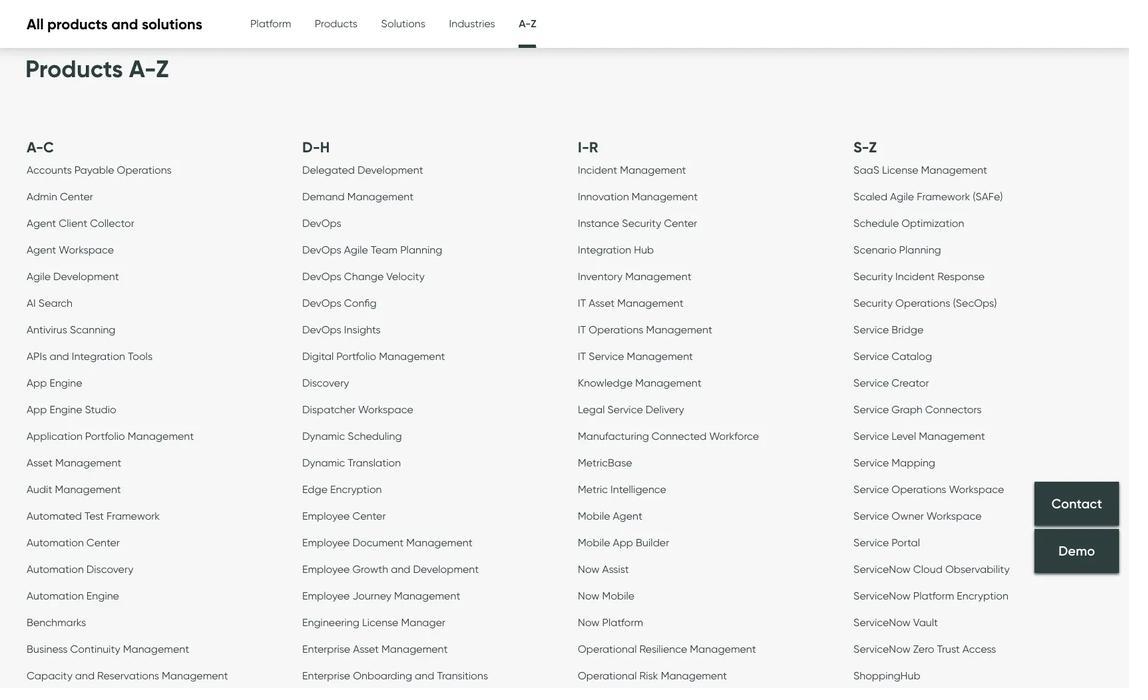 Task type: describe. For each thing, give the bounding box(es) containing it.
search
[[38, 297, 73, 310]]

tools
[[128, 350, 153, 363]]

now platform
[[578, 617, 644, 630]]

employee journey management
[[302, 590, 461, 603]]

planning inside "link"
[[900, 244, 942, 257]]

change
[[344, 270, 384, 283]]

instance
[[578, 217, 620, 230]]

now mobile link
[[578, 590, 635, 606]]

0 horizontal spatial platform
[[250, 17, 291, 30]]

digital portfolio management link
[[302, 350, 445, 367]]

app engine
[[27, 377, 82, 390]]

scenario planning link
[[854, 244, 942, 260]]

vault
[[914, 617, 939, 630]]

service for service creator
[[854, 377, 890, 390]]

optimization
[[902, 217, 965, 230]]

metric intelligence
[[578, 483, 667, 496]]

team
[[371, 244, 398, 257]]

business continuity management
[[27, 643, 189, 656]]

servicenow zero trust access link
[[854, 643, 997, 660]]

dynamic for dynamic translation
[[302, 457, 345, 470]]

mobile app builder
[[578, 537, 670, 550]]

dispatcher
[[302, 404, 356, 417]]

security operations (secops) link
[[854, 297, 998, 313]]

mapping
[[892, 457, 936, 470]]

level
[[892, 430, 917, 443]]

owner
[[892, 510, 925, 523]]

platform link
[[250, 0, 291, 47]]

i-
[[578, 138, 590, 157]]

incident management
[[578, 164, 687, 177]]

servicenow for servicenow platform encryption
[[854, 590, 911, 603]]

innovation
[[578, 190, 629, 203]]

admin center link
[[27, 190, 93, 207]]

admin
[[27, 190, 57, 203]]

workspace inside the service owner workspace 'link'
[[927, 510, 982, 523]]

now for now mobile
[[578, 590, 600, 603]]

and for all
[[111, 15, 138, 33]]

operational resilience management
[[578, 643, 757, 656]]

license for saas
[[883, 164, 919, 177]]

dynamic translation link
[[302, 457, 401, 473]]

metricbase
[[578, 457, 633, 470]]

asset for enterprise
[[353, 643, 379, 656]]

servicenow for servicenow zero trust access
[[854, 643, 911, 656]]

agent inside 'link'
[[613, 510, 643, 523]]

mobile for mobile agent
[[578, 510, 611, 523]]

enterprise for enterprise onboarding and transitions
[[302, 670, 351, 683]]

0 vertical spatial security
[[622, 217, 662, 230]]

2 vertical spatial app
[[613, 537, 634, 550]]

products for products a-z
[[25, 54, 123, 84]]

instance security center
[[578, 217, 698, 230]]

enterprise onboarding and transitions link
[[302, 670, 488, 686]]

accounts payable operations
[[27, 164, 172, 177]]

mobile for mobile app builder
[[578, 537, 611, 550]]

growth
[[353, 563, 389, 576]]

metric intelligence link
[[578, 483, 667, 500]]

operational risk management
[[578, 670, 728, 683]]

z for a-
[[531, 17, 537, 30]]

center down innovation management link
[[664, 217, 698, 230]]

products
[[47, 15, 108, 33]]

catalog
[[892, 350, 933, 363]]

agile development
[[27, 270, 119, 283]]

audit management link
[[27, 483, 121, 500]]

license for engineering
[[362, 617, 399, 630]]

1 vertical spatial integration
[[72, 350, 125, 363]]

it service management
[[578, 350, 694, 363]]

1 vertical spatial encryption
[[957, 590, 1009, 603]]

service graph connectors link
[[854, 404, 982, 420]]

service for service catalog
[[854, 350, 890, 363]]

agent for agent client collector
[[27, 217, 56, 230]]

scanning
[[70, 324, 116, 337]]

agent client collector link
[[27, 217, 134, 233]]

industries
[[449, 17, 496, 30]]

application portfolio management
[[27, 430, 194, 443]]

center for admin center
[[60, 190, 93, 203]]

app for app engine
[[27, 377, 47, 390]]

devops for devops insights
[[302, 324, 342, 337]]

servicenow zero trust access
[[854, 643, 997, 656]]

it for it asset management
[[578, 297, 586, 310]]

service bridge
[[854, 324, 924, 337]]

automated
[[27, 510, 82, 523]]

service catalog
[[854, 350, 933, 363]]

schedule optimization link
[[854, 217, 965, 233]]

benchmarks
[[27, 617, 86, 630]]

inventory management link
[[578, 270, 692, 287]]

security for security operations (secops)
[[854, 297, 893, 310]]

service portal link
[[854, 537, 921, 553]]

employee for employee growth and development
[[302, 563, 350, 576]]

service graph connectors
[[854, 404, 982, 417]]

employee for employee center
[[302, 510, 350, 523]]

automation center link
[[27, 537, 120, 553]]

workforce
[[710, 430, 759, 443]]

employee growth and development link
[[302, 563, 479, 580]]

manufacturing connected workforce
[[578, 430, 759, 443]]

journey
[[353, 590, 392, 603]]

workspace inside service operations workspace link
[[950, 483, 1005, 496]]

test
[[85, 510, 104, 523]]

security operations (secops)
[[854, 297, 998, 310]]

i-r
[[578, 138, 599, 157]]

metricbase link
[[578, 457, 633, 473]]

and right apis
[[50, 350, 69, 363]]

it for it operations management
[[578, 324, 586, 337]]

platform for now platform
[[603, 617, 644, 630]]

dispatcher workspace link
[[302, 404, 414, 420]]

service up the knowledge
[[589, 350, 625, 363]]

engine for automation engine
[[86, 590, 119, 603]]

collector
[[90, 217, 134, 230]]

asset for it
[[589, 297, 615, 310]]

business
[[27, 643, 68, 656]]

now assist
[[578, 563, 629, 576]]

0 vertical spatial encryption
[[330, 483, 382, 496]]

service for service mapping
[[854, 457, 890, 470]]

bridge
[[892, 324, 924, 337]]

capacity
[[27, 670, 72, 683]]

automation for automation center
[[27, 537, 84, 550]]

trust
[[938, 643, 961, 656]]

2 vertical spatial mobile
[[603, 590, 635, 603]]

service for service bridge
[[854, 324, 890, 337]]

servicenow platform encryption
[[854, 590, 1009, 603]]

and for enterprise
[[415, 670, 435, 683]]

transitions
[[437, 670, 488, 683]]

client
[[59, 217, 87, 230]]

assist
[[603, 563, 629, 576]]

agile for scaled
[[891, 190, 915, 203]]

capacity and reservations management link
[[27, 670, 228, 686]]

service for service portal
[[854, 537, 890, 550]]

resilience
[[640, 643, 688, 656]]

service for service level management
[[854, 430, 890, 443]]

legal
[[578, 404, 605, 417]]

edge encryption link
[[302, 483, 382, 500]]



Task type: vqa. For each thing, say whether or not it's contained in the screenshot.


Task type: locate. For each thing, give the bounding box(es) containing it.
0 vertical spatial integration
[[578, 244, 632, 257]]

2 horizontal spatial asset
[[589, 297, 615, 310]]

products link
[[315, 0, 358, 47]]

ai search link
[[27, 297, 73, 313]]

enterprise onboarding and transitions
[[302, 670, 488, 683]]

asset management link
[[27, 457, 121, 473]]

service down service creator 'link'
[[854, 404, 890, 417]]

2 vertical spatial security
[[854, 297, 893, 310]]

planning up security incident response
[[900, 244, 942, 257]]

2 operational from the top
[[578, 670, 637, 683]]

service down service mapping link
[[854, 483, 890, 496]]

servicenow up shoppinghub
[[854, 643, 911, 656]]

3 servicenow from the top
[[854, 617, 911, 630]]

1 vertical spatial asset
[[27, 457, 53, 470]]

scheduling
[[348, 430, 402, 443]]

2 vertical spatial automation
[[27, 590, 84, 603]]

2 vertical spatial agile
[[27, 270, 51, 283]]

now left assist
[[578, 563, 600, 576]]

2 vertical spatial development
[[413, 563, 479, 576]]

0 vertical spatial mobile
[[578, 510, 611, 523]]

agent for agent workspace
[[27, 244, 56, 257]]

enterprise for enterprise asset management
[[302, 643, 351, 656]]

0 horizontal spatial encryption
[[330, 483, 382, 496]]

operational left risk
[[578, 670, 637, 683]]

devops for devops agile team planning
[[302, 244, 342, 257]]

1 vertical spatial it
[[578, 324, 586, 337]]

1 horizontal spatial license
[[883, 164, 919, 177]]

business continuity management link
[[27, 643, 189, 660]]

and left transitions
[[415, 670, 435, 683]]

1 vertical spatial now
[[578, 590, 600, 603]]

0 horizontal spatial incident
[[578, 164, 618, 177]]

license right saas
[[883, 164, 919, 177]]

0 vertical spatial app
[[27, 377, 47, 390]]

service left 'level'
[[854, 430, 890, 443]]

automation engine link
[[27, 590, 119, 606]]

now down now mobile link
[[578, 617, 600, 630]]

1 horizontal spatial planning
[[900, 244, 942, 257]]

agent up the agile development
[[27, 244, 56, 257]]

0 vertical spatial asset
[[589, 297, 615, 310]]

employee down employee center link
[[302, 537, 350, 550]]

3 it from the top
[[578, 350, 586, 363]]

schedule
[[854, 217, 899, 230]]

platform left products link
[[250, 17, 291, 30]]

ai search
[[27, 297, 73, 310]]

0 vertical spatial agile
[[891, 190, 915, 203]]

z down solutions
[[156, 54, 169, 84]]

automation discovery link
[[27, 563, 133, 580]]

servicenow vault link
[[854, 617, 939, 633]]

audit
[[27, 483, 52, 496]]

0 vertical spatial framework
[[917, 190, 971, 203]]

1 devops from the top
[[302, 217, 342, 230]]

workspace inside "agent workspace" link
[[59, 244, 114, 257]]

development inside employee growth and development link
[[413, 563, 479, 576]]

workspace down service operations workspace link
[[927, 510, 982, 523]]

service left the portal
[[854, 537, 890, 550]]

employee left growth
[[302, 563, 350, 576]]

0 vertical spatial platform
[[250, 17, 291, 30]]

operations down it asset management link at the top
[[589, 324, 644, 337]]

service down service bridge link
[[854, 350, 890, 363]]

workspace inside dispatcher workspace link
[[358, 404, 414, 417]]

discovery down automation center link
[[86, 563, 133, 576]]

servicenow for servicenow cloud observability
[[854, 563, 911, 576]]

dynamic down dispatcher
[[302, 430, 345, 443]]

(safe)
[[973, 190, 1004, 203]]

graph
[[892, 404, 923, 417]]

products for products
[[315, 17, 358, 30]]

operational for operational risk management
[[578, 670, 637, 683]]

employee down edge
[[302, 510, 350, 523]]

manufacturing
[[578, 430, 649, 443]]

z up saas
[[870, 138, 877, 157]]

now down now assist link
[[578, 590, 600, 603]]

connectors
[[926, 404, 982, 417]]

agile for devops
[[344, 244, 368, 257]]

automation for automation engine
[[27, 590, 84, 603]]

demand management link
[[302, 190, 414, 207]]

center
[[60, 190, 93, 203], [664, 217, 698, 230], [353, 510, 386, 523], [86, 537, 120, 550]]

encryption down dynamic translation link
[[330, 483, 382, 496]]

engine up app engine studio
[[50, 377, 82, 390]]

center up client
[[60, 190, 93, 203]]

center down automated test framework link
[[86, 537, 120, 550]]

incident up security operations (secops)
[[896, 270, 936, 283]]

1 dynamic from the top
[[302, 430, 345, 443]]

license inside "link"
[[883, 164, 919, 177]]

devops for devops change velocity
[[302, 270, 342, 283]]

operations for service operations workspace
[[892, 483, 947, 496]]

dynamic for dynamic scheduling
[[302, 430, 345, 443]]

0 horizontal spatial portfolio
[[85, 430, 125, 443]]

encryption down observability
[[957, 590, 1009, 603]]

d-h
[[302, 138, 330, 157]]

2 it from the top
[[578, 324, 586, 337]]

1 vertical spatial portfolio
[[85, 430, 125, 443]]

devops for devops config
[[302, 297, 342, 310]]

service down knowledge management link
[[608, 404, 643, 417]]

connected
[[652, 430, 707, 443]]

discovery up dispatcher
[[302, 377, 349, 390]]

mobile
[[578, 510, 611, 523], [578, 537, 611, 550], [603, 590, 635, 603]]

management inside "link"
[[922, 164, 988, 177]]

engine for app engine
[[50, 377, 82, 390]]

development
[[358, 164, 423, 177], [53, 270, 119, 283], [413, 563, 479, 576]]

employee
[[302, 510, 350, 523], [302, 537, 350, 550], [302, 563, 350, 576], [302, 590, 350, 603]]

devops up 'devops config'
[[302, 270, 342, 283]]

framework right test
[[107, 510, 160, 523]]

agent workspace link
[[27, 244, 114, 260]]

2 automation from the top
[[27, 563, 84, 576]]

security down scenario
[[854, 270, 893, 283]]

intelligence
[[611, 483, 667, 496]]

service catalog link
[[854, 350, 933, 367]]

and down 'continuity'
[[75, 670, 95, 683]]

a- for c
[[27, 138, 43, 157]]

0 vertical spatial products
[[315, 17, 358, 30]]

3 automation from the top
[[27, 590, 84, 603]]

operational down now platform link on the right bottom of page
[[578, 643, 637, 656]]

asset down engineering license manager 'link'
[[353, 643, 379, 656]]

integration down scanning
[[72, 350, 125, 363]]

operational for operational resilience management
[[578, 643, 637, 656]]

apis
[[27, 350, 47, 363]]

z right industries
[[531, 17, 537, 30]]

all products and solutions
[[27, 15, 202, 33]]

3 now from the top
[[578, 617, 600, 630]]

1 vertical spatial license
[[362, 617, 399, 630]]

service up 'service portal'
[[854, 510, 890, 523]]

app down apis
[[27, 377, 47, 390]]

2 horizontal spatial agile
[[891, 190, 915, 203]]

and right products
[[111, 15, 138, 33]]

2 horizontal spatial a-
[[519, 17, 531, 30]]

automation up benchmarks
[[27, 590, 84, 603]]

0 vertical spatial portfolio
[[337, 350, 377, 363]]

service left mapping in the right bottom of the page
[[854, 457, 890, 470]]

agent down 'metric intelligence' link at the bottom of the page
[[613, 510, 643, 523]]

license down employee journey management link
[[362, 617, 399, 630]]

d-
[[302, 138, 320, 157]]

0 vertical spatial license
[[883, 164, 919, 177]]

2 vertical spatial engine
[[86, 590, 119, 603]]

2 vertical spatial it
[[578, 350, 586, 363]]

center for employee center
[[353, 510, 386, 523]]

now mobile
[[578, 590, 635, 603]]

2 vertical spatial now
[[578, 617, 600, 630]]

devops up digital
[[302, 324, 342, 337]]

industries link
[[449, 0, 496, 47]]

development up the demand management
[[358, 164, 423, 177]]

employee up the engineering
[[302, 590, 350, 603]]

workspace up scheduling
[[358, 404, 414, 417]]

0 vertical spatial discovery
[[302, 377, 349, 390]]

service for service graph connectors
[[854, 404, 890, 417]]

portfolio down studio
[[85, 430, 125, 443]]

1 vertical spatial app
[[27, 404, 47, 417]]

automation center
[[27, 537, 120, 550]]

application
[[27, 430, 83, 443]]

planning up velocity at the left top
[[400, 244, 443, 257]]

scaled agile framework (safe) link
[[854, 190, 1004, 207]]

engine for app engine studio
[[50, 404, 82, 417]]

1 servicenow from the top
[[854, 563, 911, 576]]

operations right payable on the top left
[[117, 164, 172, 177]]

app up assist
[[613, 537, 634, 550]]

0 horizontal spatial discovery
[[86, 563, 133, 576]]

incident down r on the top right
[[578, 164, 618, 177]]

1 now from the top
[[578, 563, 600, 576]]

operational risk management link
[[578, 670, 728, 686]]

0 vertical spatial dynamic
[[302, 430, 345, 443]]

enterprise asset management
[[302, 643, 448, 656]]

2 horizontal spatial z
[[870, 138, 877, 157]]

devops insights link
[[302, 324, 381, 340]]

service down service catalog link
[[854, 377, 890, 390]]

development down "agent workspace" link
[[53, 270, 119, 283]]

servicenow down service portal link
[[854, 563, 911, 576]]

app down app engine link
[[27, 404, 47, 417]]

2 vertical spatial a-
[[27, 138, 43, 157]]

1 vertical spatial mobile
[[578, 537, 611, 550]]

agile up devops change velocity
[[344, 244, 368, 257]]

and down employee document management link
[[391, 563, 411, 576]]

z for s-
[[870, 138, 877, 157]]

portfolio down insights
[[337, 350, 377, 363]]

agile up ai
[[27, 270, 51, 283]]

center for automation center
[[86, 537, 120, 550]]

1 vertical spatial security
[[854, 270, 893, 283]]

operational resilience management link
[[578, 643, 757, 660]]

3 devops from the top
[[302, 270, 342, 283]]

edge encryption
[[302, 483, 382, 496]]

a- down all products and solutions
[[129, 54, 156, 84]]

1 horizontal spatial portfolio
[[337, 350, 377, 363]]

service operations workspace
[[854, 483, 1005, 496]]

1 horizontal spatial z
[[531, 17, 537, 30]]

1 horizontal spatial agile
[[344, 244, 368, 257]]

1 employee from the top
[[302, 510, 350, 523]]

app for app engine studio
[[27, 404, 47, 417]]

4 servicenow from the top
[[854, 643, 911, 656]]

1 planning from the left
[[400, 244, 443, 257]]

s-z
[[854, 138, 877, 157]]

mobile down metric
[[578, 510, 611, 523]]

framework for agile
[[917, 190, 971, 203]]

2 vertical spatial asset
[[353, 643, 379, 656]]

asset up the 'audit'
[[27, 457, 53, 470]]

development for agile development
[[53, 270, 119, 283]]

a- up accounts
[[27, 138, 43, 157]]

platform down servicenow cloud observability link
[[914, 590, 955, 603]]

1 vertical spatial agent
[[27, 244, 56, 257]]

service up the service catalog
[[854, 324, 890, 337]]

1 vertical spatial platform
[[914, 590, 955, 603]]

agile up schedule optimization
[[891, 190, 915, 203]]

0 horizontal spatial a-
[[27, 138, 43, 157]]

engine
[[50, 377, 82, 390], [50, 404, 82, 417], [86, 590, 119, 603]]

platform
[[250, 17, 291, 30], [914, 590, 955, 603], [603, 617, 644, 630]]

1 vertical spatial products
[[25, 54, 123, 84]]

security down innovation management link
[[622, 217, 662, 230]]

workspace up service owner workspace
[[950, 483, 1005, 496]]

zero
[[914, 643, 935, 656]]

asset
[[589, 297, 615, 310], [27, 457, 53, 470], [353, 643, 379, 656]]

now platform link
[[578, 617, 644, 633]]

it up the knowledge
[[578, 350, 586, 363]]

1 vertical spatial automation
[[27, 563, 84, 576]]

products down products
[[25, 54, 123, 84]]

it asset management
[[578, 297, 684, 310]]

2 enterprise from the top
[[302, 670, 351, 683]]

asset management
[[27, 457, 121, 470]]

automation for automation discovery
[[27, 563, 84, 576]]

service creator
[[854, 377, 930, 390]]

builder
[[636, 537, 670, 550]]

1 horizontal spatial framework
[[917, 190, 971, 203]]

app engine studio
[[27, 404, 116, 417]]

1 horizontal spatial a-
[[129, 54, 156, 84]]

0 horizontal spatial license
[[362, 617, 399, 630]]

translation
[[348, 457, 401, 470]]

2 dynamic from the top
[[302, 457, 345, 470]]

service for service operations workspace
[[854, 483, 890, 496]]

development up manager
[[413, 563, 479, 576]]

audit management
[[27, 483, 121, 496]]

devops change velocity link
[[302, 270, 425, 287]]

0 horizontal spatial products
[[25, 54, 123, 84]]

1 horizontal spatial products
[[315, 17, 358, 30]]

1 enterprise from the top
[[302, 643, 351, 656]]

servicenow left vault
[[854, 617, 911, 630]]

1 vertical spatial development
[[53, 270, 119, 283]]

operations for security operations (secops)
[[896, 297, 951, 310]]

0 vertical spatial now
[[578, 563, 600, 576]]

devops for "devops" link
[[302, 217, 342, 230]]

devops down demand
[[302, 217, 342, 230]]

1 operational from the top
[[578, 643, 637, 656]]

1 automation from the top
[[27, 537, 84, 550]]

security up service bridge
[[854, 297, 893, 310]]

apis and integration tools link
[[27, 350, 153, 367]]

0 vertical spatial automation
[[27, 537, 84, 550]]

now for now assist
[[578, 563, 600, 576]]

edge
[[302, 483, 328, 496]]

mobile app builder link
[[578, 537, 670, 553]]

2 vertical spatial z
[[870, 138, 877, 157]]

platform down now mobile link
[[603, 617, 644, 630]]

mobile inside 'link'
[[578, 510, 611, 523]]

delegated development link
[[302, 164, 423, 180]]

servicenow cloud observability
[[854, 563, 1010, 576]]

4 employee from the top
[[302, 590, 350, 603]]

studio
[[85, 404, 116, 417]]

contact link
[[1035, 482, 1120, 526]]

development for delegated development
[[358, 164, 423, 177]]

it for it service management
[[578, 350, 586, 363]]

0 vertical spatial engine
[[50, 377, 82, 390]]

h
[[320, 138, 330, 157]]

development inside agile development link
[[53, 270, 119, 283]]

1 horizontal spatial discovery
[[302, 377, 349, 390]]

automation
[[27, 537, 84, 550], [27, 563, 84, 576], [27, 590, 84, 603]]

1 vertical spatial agile
[[344, 244, 368, 257]]

now for now platform
[[578, 617, 600, 630]]

employee center
[[302, 510, 386, 523]]

products right platform link
[[315, 17, 358, 30]]

2 devops from the top
[[302, 244, 342, 257]]

1 horizontal spatial platform
[[603, 617, 644, 630]]

portfolio for digital
[[337, 350, 377, 363]]

a- right industries
[[519, 17, 531, 30]]

0 vertical spatial operational
[[578, 643, 637, 656]]

0 horizontal spatial integration
[[72, 350, 125, 363]]

1 horizontal spatial incident
[[896, 270, 936, 283]]

a- for z
[[519, 17, 531, 30]]

framework for test
[[107, 510, 160, 523]]

1 vertical spatial enterprise
[[302, 670, 351, 683]]

and for employee
[[391, 563, 411, 576]]

automation down automated at left bottom
[[27, 537, 84, 550]]

1 horizontal spatial asset
[[353, 643, 379, 656]]

service creator link
[[854, 377, 930, 393]]

4 devops from the top
[[302, 297, 342, 310]]

0 horizontal spatial framework
[[107, 510, 160, 523]]

integration up inventory
[[578, 244, 632, 257]]

now
[[578, 563, 600, 576], [578, 590, 600, 603], [578, 617, 600, 630]]

operations down security incident response link
[[896, 297, 951, 310]]

license inside 'link'
[[362, 617, 399, 630]]

access
[[963, 643, 997, 656]]

employee for employee document management
[[302, 537, 350, 550]]

dynamic up edge
[[302, 457, 345, 470]]

dynamic translation
[[302, 457, 401, 470]]

2 planning from the left
[[900, 244, 942, 257]]

portfolio for application
[[85, 430, 125, 443]]

0 vertical spatial incident
[[578, 164, 618, 177]]

devops down "devops" link
[[302, 244, 342, 257]]

operations inside "link"
[[117, 164, 172, 177]]

0 horizontal spatial z
[[156, 54, 169, 84]]

it down inventory
[[578, 297, 586, 310]]

0 vertical spatial it
[[578, 297, 586, 310]]

service level management
[[854, 430, 986, 443]]

0 vertical spatial enterprise
[[302, 643, 351, 656]]

workspace down agent client collector link
[[59, 244, 114, 257]]

0 vertical spatial agent
[[27, 217, 56, 230]]

operations up service owner workspace
[[892, 483, 947, 496]]

1 vertical spatial framework
[[107, 510, 160, 523]]

0 vertical spatial z
[[531, 17, 537, 30]]

1 vertical spatial z
[[156, 54, 169, 84]]

servicenow for servicenow vault
[[854, 617, 911, 630]]

response
[[938, 270, 985, 283]]

2 now from the top
[[578, 590, 600, 603]]

it down it asset management link at the top
[[578, 324, 586, 337]]

platform for servicenow platform encryption
[[914, 590, 955, 603]]

2 vertical spatial agent
[[613, 510, 643, 523]]

security for security incident response
[[854, 270, 893, 283]]

0 vertical spatial a-
[[519, 17, 531, 30]]

engineering license manager link
[[302, 617, 446, 633]]

2 servicenow from the top
[[854, 590, 911, 603]]

1 vertical spatial a-
[[129, 54, 156, 84]]

planning
[[400, 244, 443, 257], [900, 244, 942, 257]]

0 horizontal spatial agile
[[27, 270, 51, 283]]

0 vertical spatial development
[[358, 164, 423, 177]]

automation down automation center link
[[27, 563, 84, 576]]

3 employee from the top
[[302, 563, 350, 576]]

0 horizontal spatial asset
[[27, 457, 53, 470]]

discovery
[[302, 377, 349, 390], [86, 563, 133, 576]]

asset down inventory
[[589, 297, 615, 310]]

engine down app engine link
[[50, 404, 82, 417]]

mobile down assist
[[603, 590, 635, 603]]

service owner workspace link
[[854, 510, 982, 526]]

2 vertical spatial platform
[[603, 617, 644, 630]]

saas license management
[[854, 164, 988, 177]]

devops up 'devops insights' in the left top of the page
[[302, 297, 342, 310]]

service for service owner workspace
[[854, 510, 890, 523]]

1 vertical spatial engine
[[50, 404, 82, 417]]

employee for employee journey management
[[302, 590, 350, 603]]

dynamic scheduling link
[[302, 430, 402, 447]]

1 vertical spatial dynamic
[[302, 457, 345, 470]]

knowledge management
[[578, 377, 702, 390]]

1 vertical spatial incident
[[896, 270, 936, 283]]

operations for it operations management
[[589, 324, 644, 337]]

devops config
[[302, 297, 377, 310]]

1 it from the top
[[578, 297, 586, 310]]

5 devops from the top
[[302, 324, 342, 337]]

2 horizontal spatial platform
[[914, 590, 955, 603]]

1 vertical spatial discovery
[[86, 563, 133, 576]]

solutions
[[381, 17, 426, 30]]

1 horizontal spatial encryption
[[957, 590, 1009, 603]]

delegated development
[[302, 164, 423, 177]]

2 employee from the top
[[302, 537, 350, 550]]

1 horizontal spatial integration
[[578, 244, 632, 257]]

framework up the optimization
[[917, 190, 971, 203]]

schedule optimization
[[854, 217, 965, 230]]

devops
[[302, 217, 342, 230], [302, 244, 342, 257], [302, 270, 342, 283], [302, 297, 342, 310], [302, 324, 342, 337]]

employee document management
[[302, 537, 473, 550]]

center up document
[[353, 510, 386, 523]]

0 horizontal spatial planning
[[400, 244, 443, 257]]

development inside delegated development link
[[358, 164, 423, 177]]

1 vertical spatial operational
[[578, 670, 637, 683]]



